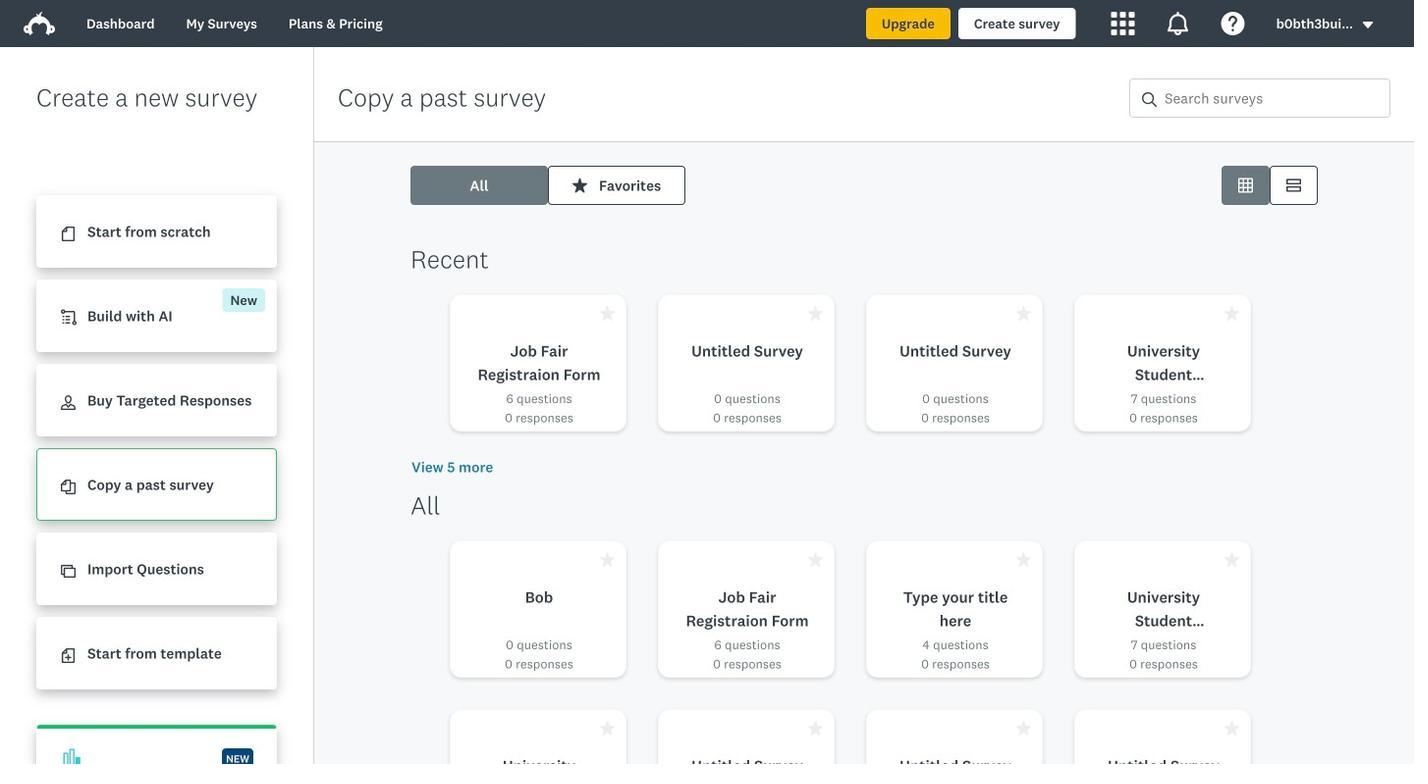 Task type: vqa. For each thing, say whether or not it's contained in the screenshot.
Document image
yes



Task type: locate. For each thing, give the bounding box(es) containing it.
starfilled image
[[573, 178, 587, 193], [1225, 306, 1239, 321], [600, 553, 615, 568], [1016, 553, 1031, 568], [1225, 553, 1239, 568], [808, 722, 823, 737]]

help icon image
[[1221, 12, 1245, 35]]

documentclone image
[[61, 480, 76, 495]]

dropdown arrow icon image
[[1361, 18, 1375, 32], [1363, 22, 1373, 28]]

products icon image
[[1111, 12, 1135, 35], [1111, 12, 1135, 35]]

textboxmultiple image
[[1286, 178, 1301, 193]]

user image
[[61, 396, 76, 411]]

brand logo image
[[24, 8, 55, 39], [24, 12, 55, 35]]

1 brand logo image from the top
[[24, 8, 55, 39]]

search image
[[1142, 92, 1157, 107]]

starfilled image
[[600, 306, 615, 321], [808, 306, 823, 321], [1016, 306, 1031, 321], [808, 553, 823, 568], [600, 722, 615, 737], [1016, 722, 1031, 737], [1225, 722, 1239, 737]]



Task type: describe. For each thing, give the bounding box(es) containing it.
documentplus image
[[61, 649, 76, 664]]

notification center icon image
[[1166, 12, 1190, 35]]

Search surveys field
[[1157, 80, 1390, 117]]

grid image
[[1238, 178, 1253, 193]]

clone image
[[61, 565, 76, 580]]

document image
[[61, 227, 76, 242]]

2 brand logo image from the top
[[24, 12, 55, 35]]



